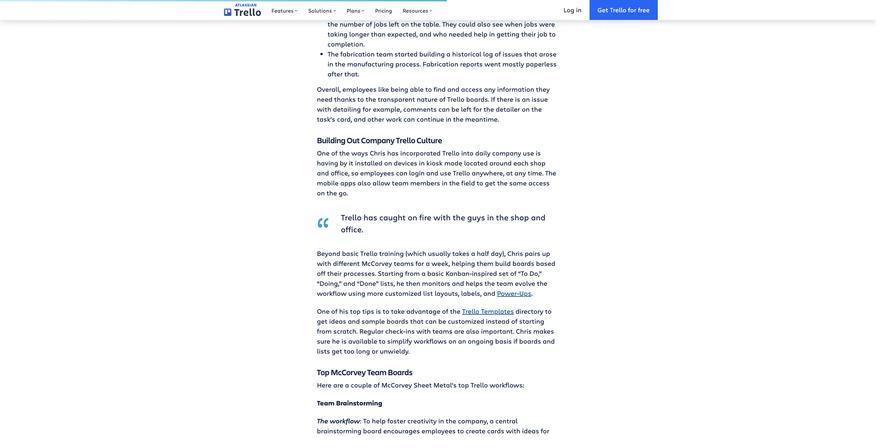 Task type: locate. For each thing, give the bounding box(es) containing it.
use up each in the right top of the page
[[523, 149, 534, 158]]

workflow up "brainstorming"
[[330, 417, 360, 426]]

0 horizontal spatial or
[[350, 437, 357, 439]]

can down devices
[[396, 169, 407, 178]]

basic up monitors
[[427, 269, 444, 278]]

to
[[363, 417, 370, 426]]

1 horizontal spatial board
[[441, 437, 459, 439]]

from
[[405, 269, 420, 278], [317, 327, 332, 336]]

1 vertical spatial boards
[[387, 317, 409, 326]]

1 horizontal spatial team
[[367, 367, 387, 378]]

makes
[[533, 327, 554, 336]]

1 vertical spatial or
[[350, 437, 357, 439]]

to left create
[[458, 427, 464, 436]]

can down advantage
[[425, 317, 437, 326]]

nature
[[417, 95, 438, 104]]

employees inside building out company trello culture one of the ways chris has incorporated trello into daily company use is having by it installed on devices in kiosk mode located around each shop and office, so employees can login and use trello anywhere, at any time. the mobile apps also allow team members in the field to get the same access on the go.
[[360, 169, 394, 178]]

caught
[[379, 212, 406, 223]]

0 horizontal spatial an
[[458, 337, 466, 346]]

with inside beyond basic trello training (which usually takes a half day), chris pairs up with different mccorvey teams for a week, helping them build boards based off their processes. starting from a basic kanban-inspired set of "to do," "doing," and "done" lists, he then monitors and helps the team evolve the workflow using more customized list layouts, labels, and
[[317, 259, 331, 268]]

the down if
[[484, 105, 494, 114]]

0 vertical spatial he
[[397, 279, 404, 288]]

chris inside beyond basic trello training (which usually takes a half day), chris pairs up with different mccorvey teams for a week, helping them build boards based off their processes. starting from a basic kanban-inspired set of "to do," "doing," and "done" lists, he then monitors and helps the team evolve the workflow using more customized list layouts, labels, and
[[507, 249, 523, 258]]

get trello for free
[[598, 6, 650, 14]]

in
[[576, 6, 582, 14], [328, 60, 333, 69], [446, 115, 452, 124], [419, 159, 425, 168], [442, 179, 448, 188], [487, 212, 494, 223], [439, 417, 444, 426]]

any inside building out company trello culture one of the ways chris has incorporated trello into daily company use is having by it installed on devices in kiosk mode located around each shop and office, so employees can login and use trello anywhere, at any time. the mobile apps also allow team members in the field to get the same access on the go.
[[515, 169, 526, 178]]

1 horizontal spatial he
[[397, 279, 404, 288]]

get down "anywhere,"
[[485, 179, 496, 188]]

reports
[[460, 60, 483, 69]]

trello
[[610, 6, 627, 14], [447, 95, 465, 104], [396, 135, 416, 146], [442, 149, 460, 158], [453, 169, 470, 178], [341, 212, 362, 223], [360, 249, 378, 258], [462, 307, 480, 316], [471, 381, 488, 390]]

0 horizontal spatial also
[[358, 179, 371, 188]]

1 vertical spatial basic
[[427, 269, 444, 278]]

0 vertical spatial be
[[452, 105, 459, 114]]

2 vertical spatial chris
[[516, 327, 532, 336]]

of up having
[[331, 149, 338, 158]]

set
[[499, 269, 509, 278]]

that down one of his top tips is to take advantage of the trello templates on the bottom of the page
[[410, 317, 424, 326]]

0 vertical spatial that
[[524, 50, 538, 59]]

solutions button
[[303, 0, 341, 20]]

chris
[[370, 149, 386, 158], [507, 249, 523, 258], [516, 327, 532, 336]]

ups
[[519, 289, 532, 298]]

1 horizontal spatial be
[[452, 105, 459, 114]]

0 vertical spatial are
[[454, 327, 464, 336]]

the up after
[[328, 50, 339, 59]]

resources
[[403, 7, 428, 14]]

with up off
[[317, 259, 331, 268]]

ideas inside : to help foster creativity in the company, a central brainstorming board encourages employees to create cards with ideas for improving or trying new processes. the board is reviewed collectively eve
[[522, 427, 539, 436]]

2 vertical spatial mccorvey
[[382, 381, 412, 390]]

that.
[[345, 70, 359, 79]]

teams
[[394, 259, 414, 268], [433, 327, 453, 336]]

he left the then
[[397, 279, 404, 288]]

of
[[495, 50, 501, 59], [439, 95, 446, 104], [331, 149, 338, 158], [510, 269, 517, 278], [331, 307, 338, 316], [442, 307, 448, 316], [511, 317, 518, 326], [374, 381, 380, 390]]

the down the "mobile"
[[327, 189, 337, 198]]

0 horizontal spatial teams
[[394, 259, 414, 268]]

members
[[410, 179, 440, 188]]

thanks
[[334, 95, 356, 104]]

team inside top mccorvey team boards here are a couple of mccorvey sheet metal's top trello workflows:
[[367, 367, 387, 378]]

"doing,"
[[317, 279, 342, 288]]

ideas
[[329, 317, 346, 326], [522, 427, 539, 436]]

top right his
[[350, 307, 361, 316]]

1 vertical spatial chris
[[507, 249, 523, 258]]

can inside directory to get ideas and sample boards that can be customized instead of starting from scratch. regular check-ins with teams are also important. chris makes sure he is available to simplify workflows on an ongoing basis if boards and lists get too long or unwieldy.
[[425, 317, 437, 326]]

daily
[[475, 149, 491, 158]]

one up having
[[317, 149, 330, 158]]

0 vertical spatial basic
[[342, 249, 359, 258]]

and
[[448, 85, 460, 94], [354, 115, 366, 124], [317, 169, 329, 178], [426, 169, 439, 178], [531, 212, 546, 223], [343, 279, 355, 288], [452, 279, 464, 288], [483, 289, 495, 298], [348, 317, 360, 326], [543, 337, 555, 346]]

with inside overall, employees like being able to find and access any information they need thanks to the transparent nature of trello boards. if there is an issue with detailing for example, comments can be left for the detailer on the task's card, and other work can continue in the meantime.
[[317, 105, 331, 114]]

1 horizontal spatial use
[[523, 149, 534, 158]]

"to
[[518, 269, 528, 278]]

to right field
[[477, 179, 483, 188]]

team down set
[[497, 279, 513, 288]]

that inside the fabrication team started building a historical log of issues that arose in the manufacturing process. fabrication reports went mostly paperless after that.
[[524, 50, 538, 59]]

1 vertical spatial teams
[[433, 327, 453, 336]]

metal's
[[434, 381, 457, 390]]

1 vertical spatial one
[[317, 307, 330, 316]]

of down find
[[439, 95, 446, 104]]

1 vertical spatial shop
[[511, 212, 529, 223]]

1 vertical spatial has
[[364, 212, 377, 223]]

0 horizontal spatial ideas
[[329, 317, 346, 326]]

1 horizontal spatial from
[[405, 269, 420, 278]]

of inside directory to get ideas and sample boards that can be customized instead of starting from scratch. regular check-ins with teams are also important. chris makes sure he is available to simplify workflows on an ongoing basis if boards and lists get too long or unwieldy.
[[511, 317, 518, 326]]

1 one from the top
[[317, 149, 330, 158]]

of left the "to
[[510, 269, 517, 278]]

0 vertical spatial processes.
[[344, 269, 376, 278]]

chris down company
[[370, 149, 386, 158]]

with right fire
[[434, 212, 451, 223]]

has inside the trello has caught on fire with the guys in the shop and office.
[[364, 212, 377, 223]]

2 horizontal spatial get
[[485, 179, 496, 188]]

mccorvey down boards on the left of page
[[382, 381, 412, 390]]

mccorvey up couple
[[331, 367, 366, 378]]

access down the time. on the right
[[529, 179, 550, 188]]

workflows:
[[490, 381, 524, 390]]

office,
[[331, 169, 350, 178]]

0 horizontal spatial any
[[484, 85, 496, 94]]

team inside the fabrication team started building a historical log of issues that arose in the manufacturing process. fabrication reports went mostly paperless after that.
[[376, 50, 393, 59]]

from inside directory to get ideas and sample boards that can be customized instead of starting from scratch. regular check-ins with teams are also important. chris makes sure he is available to simplify workflows on an ongoing basis if boards and lists get too long or unwieldy.
[[317, 327, 332, 336]]

chris inside building out company trello culture one of the ways chris has incorporated trello into daily company use is having by it installed on devices in kiosk mode located around each shop and office, so employees can login and use trello anywhere, at any time. the mobile apps also allow team members in the field to get the same access on the go.
[[370, 149, 386, 158]]

0 vertical spatial workflow
[[317, 289, 347, 298]]

the right the time. on the right
[[545, 169, 556, 178]]

simplify
[[387, 337, 412, 346]]

1 vertical spatial that
[[410, 317, 424, 326]]

also
[[358, 179, 371, 188], [466, 327, 480, 336]]

1 horizontal spatial teams
[[433, 327, 453, 336]]

mode
[[444, 159, 463, 168]]

an left issue
[[522, 95, 530, 104]]

one left his
[[317, 307, 330, 316]]

0 vertical spatial teams
[[394, 259, 414, 268]]

0 horizontal spatial board
[[363, 427, 382, 436]]

team right allow
[[392, 179, 409, 188]]

trello up office.
[[341, 212, 362, 223]]

board
[[363, 427, 382, 436], [441, 437, 459, 439]]

0 vertical spatial access
[[461, 85, 483, 94]]

0 horizontal spatial access
[[461, 85, 483, 94]]

0 horizontal spatial has
[[364, 212, 377, 223]]

long
[[356, 347, 370, 356]]

is right tips
[[376, 307, 381, 316]]

team up manufacturing
[[376, 50, 393, 59]]

0 vertical spatial use
[[523, 149, 534, 158]]

0 vertical spatial one
[[317, 149, 330, 158]]

1 horizontal spatial or
[[372, 347, 378, 356]]

also inside building out company trello culture one of the ways chris has incorporated trello into daily company use is having by it installed on devices in kiosk mode located around each shop and office, so employees can login and use trello anywhere, at any time. the mobile apps also allow team members in the field to get the same access on the go.
[[358, 179, 371, 188]]

0 vertical spatial has
[[387, 149, 399, 158]]

trello up mode on the right top of page
[[442, 149, 460, 158]]

use down mode on the right top of page
[[440, 169, 451, 178]]

with inside the trello has caught on fire with the guys in the shop and office.
[[434, 212, 451, 223]]

has up devices
[[387, 149, 399, 158]]

an inside directory to get ideas and sample boards that can be customized instead of starting from scratch. regular check-ins with teams are also important. chris makes sure he is available to simplify workflows on an ongoing basis if boards and lists get too long or unwieldy.
[[458, 337, 466, 346]]

then
[[406, 279, 420, 288]]

1 vertical spatial workflow
[[330, 417, 360, 426]]

0 vertical spatial mccorvey
[[362, 259, 392, 268]]

the inside : to help foster creativity in the company, a central brainstorming board encourages employees to create cards with ideas for improving or trying new processes. the board is reviewed collectively eve
[[446, 417, 456, 426]]

log
[[483, 50, 493, 59]]

the down layouts,
[[450, 307, 461, 316]]

top right metal's
[[458, 381, 469, 390]]

1 vertical spatial be
[[438, 317, 446, 326]]

team down here
[[317, 399, 335, 408]]

1 horizontal spatial an
[[522, 95, 530, 104]]

or left trying
[[350, 437, 357, 439]]

0 vertical spatial or
[[372, 347, 378, 356]]

1 horizontal spatial has
[[387, 149, 399, 158]]

detailer
[[496, 105, 520, 114]]

in inside the trello has caught on fire with the guys in the shop and office.
[[487, 212, 494, 223]]

1 horizontal spatial get
[[332, 347, 342, 356]]

1 horizontal spatial processes.
[[394, 437, 426, 439]]

customized down the then
[[385, 289, 422, 298]]

0 horizontal spatial shop
[[511, 212, 529, 223]]

fire
[[419, 212, 432, 223]]

has left 'caught'
[[364, 212, 377, 223]]

he
[[397, 279, 404, 288], [332, 337, 340, 346]]

processes. up "done"
[[344, 269, 376, 278]]

: to help foster creativity in the company, a central brainstorming board encourages employees to create cards with ideas for improving or trying new processes. the board is reviewed collectively eve
[[317, 417, 552, 439]]

0 vertical spatial boards
[[513, 259, 535, 268]]

company,
[[458, 417, 488, 426]]

the inside building out company trello culture one of the ways chris has incorporated trello into daily company use is having by it installed on devices in kiosk mode located around each shop and office, so employees can login and use trello anywhere, at any time. the mobile apps also allow team members in the field to get the same access on the go.
[[545, 169, 556, 178]]

0 vertical spatial board
[[363, 427, 382, 436]]

after
[[328, 70, 343, 79]]

basic up the different
[[342, 249, 359, 258]]

2 vertical spatial employees
[[422, 427, 456, 436]]

0 vertical spatial employees
[[342, 85, 377, 94]]

trello inside top mccorvey team boards here are a couple of mccorvey sheet metal's top trello workflows:
[[471, 381, 488, 390]]

1 horizontal spatial top
[[458, 381, 469, 390]]

build
[[495, 259, 511, 268]]

installed
[[355, 159, 383, 168]]

sure
[[317, 337, 330, 346]]

workflow
[[317, 289, 347, 298], [330, 417, 360, 426]]

access inside building out company trello culture one of the ways chris has incorporated trello into daily company use is having by it installed on devices in kiosk mode located around each shop and office, so employees can login and use trello anywhere, at any time. the mobile apps also allow team members in the field to get the same access on the go.
[[529, 179, 550, 188]]

a inside top mccorvey team boards here are a couple of mccorvey sheet metal's top trello workflows:
[[345, 381, 349, 390]]

get up sure
[[317, 317, 328, 326]]

0 horizontal spatial team
[[317, 399, 335, 408]]

based
[[536, 259, 556, 268]]

is up the time. on the right
[[536, 149, 541, 158]]

0 vertical spatial an
[[522, 95, 530, 104]]

mccorvey up starting on the left of the page
[[362, 259, 392, 268]]

1 horizontal spatial customized
[[448, 317, 484, 326]]

chris up build
[[507, 249, 523, 258]]

trello left training
[[360, 249, 378, 258]]

is inside building out company trello culture one of the ways chris has incorporated trello into daily company use is having by it installed on devices in kiosk mode located around each shop and office, so employees can login and use trello anywhere, at any time. the mobile apps also allow team members in the field to get the same access on the go.
[[536, 149, 541, 158]]

can
[[439, 105, 450, 114], [404, 115, 415, 124], [396, 169, 407, 178], [425, 317, 437, 326]]

2 vertical spatial boards
[[519, 337, 541, 346]]

1 vertical spatial team
[[392, 179, 409, 188]]

team up couple
[[367, 367, 387, 378]]

has
[[387, 149, 399, 158], [364, 212, 377, 223]]

log
[[564, 6, 575, 14]]

workflow down "doing,"
[[317, 289, 347, 298]]

in right the "creativity"
[[439, 417, 444, 426]]

foster
[[387, 417, 406, 426]]

employees down the "creativity"
[[422, 427, 456, 436]]

day),
[[491, 249, 506, 258]]

culture
[[417, 135, 442, 146]]

beyond
[[317, 249, 340, 258]]

to up nature
[[426, 85, 432, 94]]

also inside directory to get ideas and sample boards that can be customized instead of starting from scratch. regular check-ins with teams are also important. chris makes sure he is available to simplify workflows on an ongoing basis if boards and lists get too long or unwieldy.
[[466, 327, 480, 336]]

same
[[509, 179, 527, 188]]

1 vertical spatial customized
[[448, 317, 484, 326]]

in right guys
[[487, 212, 494, 223]]

ways
[[351, 149, 368, 158]]

1 vertical spatial any
[[515, 169, 526, 178]]

1 vertical spatial employees
[[360, 169, 394, 178]]

one inside building out company trello culture one of the ways chris has incorporated trello into daily company use is having by it installed on devices in kiosk mode located around each shop and office, so employees can login and use trello anywhere, at any time. the mobile apps also allow team members in the field to get the same access on the go.
[[317, 149, 330, 158]]

building out company trello culture one of the ways chris has incorporated trello into daily company use is having by it installed on devices in kiosk mode located around each shop and office, so employees can login and use trello anywhere, at any time. the mobile apps also allow team members in the field to get the same access on the go.
[[317, 135, 556, 198]]

"done"
[[357, 279, 379, 288]]

continue
[[417, 115, 444, 124]]

plans
[[347, 7, 361, 14]]

so
[[351, 169, 359, 178]]

task's
[[317, 115, 335, 124]]

board down company, on the right bottom of page
[[441, 437, 459, 439]]

1 horizontal spatial that
[[524, 50, 538, 59]]

a left half
[[471, 249, 475, 258]]

teams down (which
[[394, 259, 414, 268]]

with down need
[[317, 105, 331, 114]]

in right continue
[[446, 115, 452, 124]]

from up sure
[[317, 327, 332, 336]]

a up fabrication at the top of page
[[447, 50, 451, 59]]

time.
[[528, 169, 544, 178]]

trello left the workflows:
[[471, 381, 488, 390]]

that up paperless
[[524, 50, 538, 59]]

in inside : to help foster creativity in the company, a central brainstorming board encourages employees to create cards with ideas for improving or trying new processes. the board is reviewed collectively eve
[[439, 417, 444, 426]]

1 vertical spatial from
[[317, 327, 332, 336]]

get inside building out company trello culture one of the ways chris has incorporated trello into daily company use is having by it installed on devices in kiosk mode located around each shop and office, so employees can login and use trello anywhere, at any time. the mobile apps also allow team members in the field to get the same access on the go.
[[485, 179, 496, 188]]

0 vertical spatial also
[[358, 179, 371, 188]]

boards up the "to
[[513, 259, 535, 268]]

customized inside beyond basic trello training (which usually takes a half day), chris pairs up with different mccorvey teams for a week, helping them build boards based off their processes. starting from a basic kanban-inspired set of "to do," "doing," and "done" lists, he then monitors and helps the team evolve the workflow using more customized list layouts, labels, and
[[385, 289, 422, 298]]

0 horizontal spatial top
[[350, 307, 361, 316]]

to left the take
[[383, 307, 389, 316]]

from up the then
[[405, 269, 420, 278]]

0 horizontal spatial get
[[317, 317, 328, 326]]

trello inside overall, employees like being able to find and access any information they need thanks to the transparent nature of trello boards. if there is an issue with detailing for example, comments can be left for the detailer on the task's card, and other work can continue in the meantime.
[[447, 95, 465, 104]]

be down advantage
[[438, 317, 446, 326]]

ideas up collectively
[[522, 427, 539, 436]]

an inside overall, employees like being able to find and access any information they need thanks to the transparent nature of trello boards. if there is an issue with detailing for example, comments can be left for the detailer on the task's card, and other work can continue in the meantime.
[[522, 95, 530, 104]]

0 vertical spatial team
[[376, 50, 393, 59]]

an left ongoing
[[458, 337, 466, 346]]

1 vertical spatial top
[[458, 381, 469, 390]]

brainstorming
[[336, 399, 382, 408]]

2 vertical spatial team
[[497, 279, 513, 288]]

chris down starting
[[516, 327, 532, 336]]

processes. inside : to help foster creativity in the company, a central brainstorming board encourages employees to create cards with ideas for improving or trying new processes. the board is reviewed collectively eve
[[394, 437, 426, 439]]

0 vertical spatial team
[[367, 367, 387, 378]]

1 vertical spatial board
[[441, 437, 459, 439]]

1 vertical spatial use
[[440, 169, 451, 178]]

of inside building out company trello culture one of the ways chris has incorporated trello into daily company use is having by it installed on devices in kiosk mode located around each shop and office, so employees can login and use trello anywhere, at any time. the mobile apps also allow team members in the field to get the same access on the go.
[[331, 149, 338, 158]]

.
[[532, 289, 533, 298]]

in inside the fabrication team started building a historical log of issues that arose in the manufacturing process. fabrication reports went mostly paperless after that.
[[328, 60, 333, 69]]

processes. down encourages
[[394, 437, 426, 439]]

access up 'boards.'
[[461, 85, 483, 94]]

of right couple
[[374, 381, 380, 390]]

the inside the fabrication team started building a historical log of issues that arose in the manufacturing process. fabrication reports went mostly paperless after that.
[[328, 50, 339, 59]]

a inside the fabrication team started building a historical log of issues that arose in the manufacturing process. fabrication reports went mostly paperless after that.
[[447, 50, 451, 59]]

a up monitors
[[422, 269, 426, 278]]

regular
[[359, 327, 384, 336]]

shop inside building out company trello culture one of the ways chris has incorporated trello into daily company use is having by it installed on devices in kiosk mode located around each shop and office, so employees can login and use trello anywhere, at any time. the mobile apps also allow team members in the field to get the same access on the go.
[[530, 159, 546, 168]]

0 horizontal spatial from
[[317, 327, 332, 336]]

for
[[628, 6, 637, 14], [363, 105, 371, 114], [473, 105, 482, 114], [416, 259, 424, 268], [541, 427, 550, 436]]

1 horizontal spatial also
[[466, 327, 480, 336]]

0 horizontal spatial customized
[[385, 289, 422, 298]]

the left company, on the right bottom of page
[[446, 417, 456, 426]]

a left couple
[[345, 381, 349, 390]]

from inside beyond basic trello training (which usually takes a half day), chris pairs up with different mccorvey teams for a week, helping them build boards based off their processes. starting from a basic kanban-inspired set of "to do," "doing," and "done" lists, he then monitors and helps the team evolve the workflow using more customized list layouts, labels, and
[[405, 269, 420, 278]]

boards down the take
[[387, 317, 409, 326]]

1 vertical spatial also
[[466, 327, 480, 336]]

1 vertical spatial processes.
[[394, 437, 426, 439]]

be
[[452, 105, 459, 114], [438, 317, 446, 326]]

1 horizontal spatial shop
[[530, 159, 546, 168]]

customized down trello templates link
[[448, 317, 484, 326]]

create
[[466, 427, 486, 436]]

mobile
[[317, 179, 339, 188]]

more
[[367, 289, 383, 298]]

1 vertical spatial get
[[317, 317, 328, 326]]

employees inside : to help foster creativity in the company, a central brainstorming board encourages employees to create cards with ideas for improving or trying new processes. the board is reviewed collectively eve
[[422, 427, 456, 436]]

ideas inside directory to get ideas and sample boards that can be customized instead of starting from scratch. regular check-ins with teams are also important. chris makes sure he is available to simplify workflows on an ongoing basis if boards and lists get too long or unwieldy.
[[329, 317, 346, 326]]

on left fire
[[408, 212, 417, 223]]

to down regular
[[379, 337, 386, 346]]

fabrication
[[340, 50, 375, 59]]

the down the "creativity"
[[428, 437, 439, 439]]

like
[[378, 85, 389, 94]]

1 horizontal spatial access
[[529, 179, 550, 188]]

trello up field
[[453, 169, 470, 178]]

on right detailer
[[522, 105, 530, 114]]

0 vertical spatial get
[[485, 179, 496, 188]]

or inside directory to get ideas and sample boards that can be customized instead of starting from scratch. regular check-ins with teams are also important. chris makes sure he is available to simplify workflows on an ongoing basis if boards and lists get too long or unwieldy.
[[372, 347, 378, 356]]

with inside directory to get ideas and sample boards that can be customized instead of starting from scratch. regular check-ins with teams are also important. chris makes sure he is available to simplify workflows on an ongoing basis if boards and lists get too long or unwieldy.
[[417, 327, 431, 336]]

0 vertical spatial ideas
[[329, 317, 346, 326]]

resources button
[[397, 0, 438, 20]]

1 horizontal spatial ideas
[[522, 427, 539, 436]]

0 horizontal spatial processes.
[[344, 269, 376, 278]]

board up trying
[[363, 427, 382, 436]]

or
[[372, 347, 378, 356], [350, 437, 357, 439]]

on left devices
[[384, 159, 392, 168]]

0 vertical spatial chris
[[370, 149, 386, 158]]

get left too
[[332, 347, 342, 356]]

of right instead
[[511, 317, 518, 326]]

0 vertical spatial shop
[[530, 159, 546, 168]]

1 vertical spatial an
[[458, 337, 466, 346]]

1 vertical spatial are
[[333, 381, 344, 390]]

1 horizontal spatial any
[[515, 169, 526, 178]]

1 vertical spatial ideas
[[522, 427, 539, 436]]

processes.
[[344, 269, 376, 278], [394, 437, 426, 439]]

0 vertical spatial customized
[[385, 289, 422, 298]]

using
[[348, 289, 365, 298]]

is inside directory to get ideas and sample boards that can be customized instead of starting from scratch. regular check-ins with teams are also important. chris makes sure he is available to simplify workflows on an ongoing basis if boards and lists get too long or unwieldy.
[[342, 337, 347, 346]]

workflows
[[414, 337, 447, 346]]

any
[[484, 85, 496, 94], [515, 169, 526, 178]]



Task type: describe. For each thing, give the bounding box(es) containing it.
he inside directory to get ideas and sample boards that can be customized instead of starting from scratch. regular check-ins with teams are also important. chris makes sure he is available to simplify workflows on an ongoing basis if boards and lists get too long or unwieldy.
[[332, 337, 340, 346]]

important.
[[481, 327, 514, 336]]

he inside beyond basic trello training (which usually takes a half day), chris pairs up with different mccorvey teams for a week, helping them build boards based off their processes. starting from a basic kanban-inspired set of "to do," "doing," and "done" lists, he then monitors and helps the team evolve the workflow using more customized list layouts, labels, and
[[397, 279, 404, 288]]

the down do,"
[[537, 279, 548, 288]]

couple
[[351, 381, 372, 390]]

chris inside directory to get ideas and sample boards that can be customized instead of starting from scratch. regular check-ins with teams are also important. chris makes sure he is available to simplify workflows on an ongoing basis if boards and lists get too long or unwieldy.
[[516, 327, 532, 336]]

week,
[[432, 259, 450, 268]]

team inside beyond basic trello training (which usually takes a half day), chris pairs up with different mccorvey teams for a week, helping them build boards based off their processes. starting from a basic kanban-inspired set of "to do," "doing," and "done" lists, he then monitors and helps the team evolve the workflow using more customized list layouts, labels, and
[[497, 279, 513, 288]]

usually
[[428, 249, 451, 258]]

for inside : to help foster creativity in the company, a central brainstorming board encourages employees to create cards with ideas for improving or trying new processes. the board is reviewed collectively eve
[[541, 427, 550, 436]]

teams inside directory to get ideas and sample boards that can be customized instead of starting from scratch. regular check-ins with teams are also important. chris makes sure he is available to simplify workflows on an ongoing basis if boards and lists get too long or unwieldy.
[[433, 327, 453, 336]]

to right directory
[[545, 307, 552, 316]]

sample
[[362, 317, 385, 326]]

the inside : to help foster creativity in the company, a central brainstorming board encourages employees to create cards with ideas for improving or trying new processes. the board is reviewed collectively eve
[[428, 437, 439, 439]]

the up by
[[339, 149, 350, 158]]

on inside overall, employees like being able to find and access any information they need thanks to the transparent nature of trello boards. if there is an issue with detailing for example, comments can be left for the detailer on the task's card, and other work can continue in the meantime.
[[522, 105, 530, 114]]

and inside the trello has caught on fire with the guys in the shop and office.
[[531, 212, 546, 223]]

the down the left
[[453, 115, 464, 124]]

inspired
[[472, 269, 497, 278]]

on inside directory to get ideas and sample boards that can be customized instead of starting from scratch. regular check-ins with teams are also important. chris makes sure he is available to simplify workflows on an ongoing basis if boards and lists get too long or unwieldy.
[[449, 337, 457, 346]]

0 horizontal spatial basic
[[342, 249, 359, 258]]

is inside overall, employees like being able to find and access any information they need thanks to the transparent nature of trello boards. if there is an issue with detailing for example, comments can be left for the detailer on the task's card, and other work can continue in the meantime.
[[515, 95, 520, 104]]

trying
[[358, 437, 377, 439]]

page progress progress bar
[[0, 0, 447, 1]]

the up example,
[[366, 95, 376, 104]]

trello has caught on fire with the guys in the shop and office.
[[341, 212, 546, 235]]

atlassian trello image
[[224, 4, 261, 16]]

on down the "mobile"
[[317, 189, 325, 198]]

the down 'at'
[[497, 179, 508, 188]]

available
[[348, 337, 377, 346]]

pairs
[[525, 249, 541, 258]]

of inside top mccorvey team boards here are a couple of mccorvey sheet metal's top trello workflows:
[[374, 381, 380, 390]]

fabrication
[[423, 60, 459, 69]]

company
[[361, 135, 395, 146]]

tips
[[362, 307, 374, 316]]

in right members
[[442, 179, 448, 188]]

being
[[391, 85, 408, 94]]

mccorvey inside beyond basic trello training (which usually takes a half day), chris pairs up with different mccorvey teams for a week, helping them build boards based off their processes. starting from a basic kanban-inspired set of "to do," "doing," and "done" lists, he then monitors and helps the team evolve the workflow using more customized list layouts, labels, and
[[362, 259, 392, 268]]

trello up incorporated
[[396, 135, 416, 146]]

basis
[[495, 337, 512, 346]]

labels,
[[461, 289, 482, 298]]

a inside : to help foster creativity in the company, a central brainstorming board encourages employees to create cards with ideas for improving or trying new processes. the board is reviewed collectively eve
[[490, 417, 494, 426]]

get trello for free link
[[590, 0, 658, 20]]

boards inside beyond basic trello training (which usually takes a half day), chris pairs up with different mccorvey teams for a week, helping them build boards based off their processes. starting from a basic kanban-inspired set of "to do," "doing," and "done" lists, he then monitors and helps the team evolve the workflow using more customized list layouts, labels, and
[[513, 259, 535, 268]]

trello templates link
[[462, 307, 514, 316]]

2 vertical spatial get
[[332, 347, 342, 356]]

on inside the trello has caught on fire with the guys in the shop and office.
[[408, 212, 417, 223]]

power-ups .
[[497, 289, 533, 298]]

different
[[333, 259, 360, 268]]

guys
[[467, 212, 485, 223]]

top inside top mccorvey team boards here are a couple of mccorvey sheet metal's top trello workflows:
[[458, 381, 469, 390]]

(which
[[406, 249, 426, 258]]

overall, employees like being able to find and access any information they need thanks to the transparent nature of trello boards. if there is an issue with detailing for example, comments can be left for the detailer on the task's card, and other work can continue in the meantime.
[[317, 85, 550, 124]]

1 vertical spatial mccorvey
[[331, 367, 366, 378]]

help
[[372, 417, 386, 426]]

take
[[391, 307, 405, 316]]

power-
[[497, 289, 519, 298]]

brainstorming
[[317, 427, 362, 436]]

go.
[[339, 189, 348, 198]]

left
[[461, 105, 472, 114]]

in inside overall, employees like being able to find and access any information they need thanks to the transparent nature of trello boards. if there is an issue with detailing for example, comments can be left for the detailer on the task's card, and other work can continue in the meantime.
[[446, 115, 452, 124]]

central
[[496, 417, 518, 426]]

the down issue
[[532, 105, 542, 114]]

to right the thanks
[[358, 95, 364, 104]]

they
[[536, 85, 550, 94]]

of inside overall, employees like being able to find and access any information they need thanks to the transparent nature of trello boards. if there is an issue with detailing for example, comments can be left for the detailer on the task's card, and other work can continue in the meantime.
[[439, 95, 446, 104]]

check-
[[385, 327, 406, 336]]

customized inside directory to get ideas and sample boards that can be customized instead of starting from scratch. regular check-ins with teams are also important. chris makes sure he is available to simplify workflows on an ongoing basis if boards and lists get too long or unwieldy.
[[448, 317, 484, 326]]

a left week,
[[426, 259, 430, 268]]

are inside directory to get ideas and sample boards that can be customized instead of starting from scratch. regular check-ins with teams are also important. chris makes sure he is available to simplify workflows on an ongoing basis if boards and lists get too long or unwieldy.
[[454, 327, 464, 336]]

find
[[434, 85, 446, 94]]

kanban-
[[446, 269, 472, 278]]

can up continue
[[439, 105, 450, 114]]

1 vertical spatial team
[[317, 399, 335, 408]]

the right guys
[[496, 212, 509, 223]]

half
[[477, 249, 489, 258]]

advantage
[[407, 307, 441, 316]]

1 horizontal spatial basic
[[427, 269, 444, 278]]

trello right get
[[610, 6, 627, 14]]

field
[[461, 179, 475, 188]]

power-ups link
[[497, 289, 532, 298]]

the workflow
[[317, 417, 360, 426]]

out
[[347, 135, 360, 146]]

plans button
[[341, 0, 370, 20]]

2 one from the top
[[317, 307, 330, 316]]

training
[[379, 249, 404, 258]]

are inside top mccorvey team boards here are a couple of mccorvey sheet metal's top trello workflows:
[[333, 381, 344, 390]]

of inside the fabrication team started building a historical log of issues that arose in the manufacturing process. fabrication reports went mostly paperless after that.
[[495, 50, 501, 59]]

encourages
[[383, 427, 420, 436]]

to inside : to help foster creativity in the company, a central brainstorming board encourages employees to create cards with ideas for improving or trying new processes. the board is reviewed collectively eve
[[458, 427, 464, 436]]

started
[[395, 50, 418, 59]]

has inside building out company trello culture one of the ways chris has incorporated trello into daily company use is having by it installed on devices in kiosk mode located around each shop and office, so employees can login and use trello anywhere, at any time. the mobile apps also allow team members in the field to get the same access on the go.
[[387, 149, 399, 158]]

templates
[[481, 307, 514, 316]]

helping
[[452, 259, 475, 268]]

mostly
[[503, 60, 524, 69]]

to inside building out company trello culture one of the ways chris has incorporated trello into daily company use is having by it installed on devices in kiosk mode located around each shop and office, so employees can login and use trello anywhere, at any time. the mobile apps also allow team members in the field to get the same access on the go.
[[477, 179, 483, 188]]

employees inside overall, employees like being able to find and access any information they need thanks to the transparent nature of trello boards. if there is an issue with detailing for example, comments can be left for the detailer on the task's card, and other work can continue in the meantime.
[[342, 85, 377, 94]]

workflow inside beyond basic trello training (which usually takes a half day), chris pairs up with different mccorvey teams for a week, helping them build boards based off their processes. starting from a basic kanban-inspired set of "to do," "doing," and "done" lists, he then monitors and helps the team evolve the workflow using more customized list layouts, labels, and
[[317, 289, 347, 298]]

company
[[492, 149, 521, 158]]

the down inspired
[[485, 279, 495, 288]]

do,"
[[530, 269, 542, 278]]

if
[[491, 95, 495, 104]]

processes. inside beyond basic trello training (which usually takes a half day), chris pairs up with different mccorvey teams for a week, helping them build boards based off their processes. starting from a basic kanban-inspired set of "to do," "doing," and "done" lists, he then monitors and helps the team evolve the workflow using more customized list layouts, labels, and
[[344, 269, 376, 278]]

:
[[360, 417, 362, 426]]

for inside beyond basic trello training (which usually takes a half day), chris pairs up with different mccorvey teams for a week, helping them build boards based off their processes. starting from a basic kanban-inspired set of "to do," "doing," and "done" lists, he then monitors and helps the team evolve the workflow using more customized list layouts, labels, and
[[416, 259, 424, 268]]

overall,
[[317, 85, 341, 94]]

lists,
[[380, 279, 395, 288]]

top mccorvey team boards here are a couple of mccorvey sheet metal's top trello workflows:
[[317, 367, 524, 390]]

of inside beyond basic trello training (which usually takes a half day), chris pairs up with different mccorvey teams for a week, helping them build boards based off their processes. starting from a basic kanban-inspired set of "to do," "doing," and "done" lists, he then monitors and helps the team evolve the workflow using more customized list layouts, labels, and
[[510, 269, 517, 278]]

teams inside beyond basic trello training (which usually takes a half day), chris pairs up with different mccorvey teams for a week, helping them build boards based off their processes. starting from a basic kanban-inspired set of "to do," "doing," and "done" lists, he then monitors and helps the team evolve the workflow using more customized list layouts, labels, and
[[394, 259, 414, 268]]

one of his top tips is to take advantage of the trello templates
[[317, 307, 514, 316]]

shop inside the trello has caught on fire with the guys in the shop and office.
[[511, 212, 529, 223]]

list
[[423, 289, 433, 298]]

of down layouts,
[[442, 307, 448, 316]]

arose
[[539, 50, 557, 59]]

is inside : to help foster creativity in the company, a central brainstorming board encourages employees to create cards with ideas for improving or trying new processes. the board is reviewed collectively eve
[[461, 437, 466, 439]]

the left field
[[449, 179, 460, 188]]

lists
[[317, 347, 330, 356]]

0 vertical spatial top
[[350, 307, 361, 316]]

or inside : to help foster creativity in the company, a central brainstorming board encourages employees to create cards with ideas for improving or trying new processes. the board is reviewed collectively eve
[[350, 437, 357, 439]]

in down incorporated
[[419, 159, 425, 168]]

card,
[[337, 115, 352, 124]]

the inside the fabrication team started building a historical log of issues that arose in the manufacturing process. fabrication reports went mostly paperless after that.
[[335, 60, 346, 69]]

manufacturing
[[347, 60, 394, 69]]

trello inside the trello has caught on fire with the guys in the shop and office.
[[341, 212, 362, 223]]

in right log
[[576, 6, 582, 14]]

log in
[[564, 6, 582, 14]]

directory to get ideas and sample boards that can be customized instead of starting from scratch. regular check-ins with teams are also important. chris makes sure he is available to simplify workflows on an ongoing basis if boards and lists get too long or unwieldy.
[[317, 307, 555, 356]]

can inside building out company trello culture one of the ways chris has incorporated trello into daily company use is having by it installed on devices in kiosk mode located around each shop and office, so employees can login and use trello anywhere, at any time. the mobile apps also allow team members in the field to get the same access on the go.
[[396, 169, 407, 178]]

be inside directory to get ideas and sample boards that can be customized instead of starting from scratch. regular check-ins with teams are also important. chris makes sure he is available to simplify workflows on an ongoing basis if boards and lists get too long or unwieldy.
[[438, 317, 446, 326]]

trello down labels,
[[462, 307, 480, 316]]

transparent
[[378, 95, 415, 104]]

apps
[[340, 179, 356, 188]]

trello inside beyond basic trello training (which usually takes a half day), chris pairs up with different mccorvey teams for a week, helping them build boards based off their processes. starting from a basic kanban-inspired set of "to do," "doing," and "done" lists, he then monitors and helps the team evolve the workflow using more customized list layouts, labels, and
[[360, 249, 378, 258]]

of left his
[[331, 307, 338, 316]]

features
[[272, 7, 294, 14]]

log in link
[[556, 0, 590, 20]]

improving
[[317, 437, 348, 439]]

went
[[485, 60, 501, 69]]

there
[[497, 95, 514, 104]]

the up improving at the left bottom of the page
[[317, 417, 328, 426]]

can down the comments
[[404, 115, 415, 124]]

that inside directory to get ideas and sample boards that can be customized instead of starting from scratch. regular check-ins with teams are also important. chris makes sure he is available to simplify workflows on an ongoing basis if boards and lists get too long or unwieldy.
[[410, 317, 424, 326]]

building
[[419, 50, 445, 59]]

kiosk
[[427, 159, 443, 168]]

team inside building out company trello culture one of the ways chris has incorporated trello into daily company use is having by it installed on devices in kiosk mode located around each shop and office, so employees can login and use trello anywhere, at any time. the mobile apps also allow team members in the field to get the same access on the go.
[[392, 179, 409, 188]]

beyond basic trello training (which usually takes a half day), chris pairs up with different mccorvey teams for a week, helping them build boards based off their processes. starting from a basic kanban-inspired set of "to do," "doing," and "done" lists, he then monitors and helps the team evolve the workflow using more customized list layouts, labels, and
[[317, 249, 556, 298]]

if
[[514, 337, 518, 346]]

cards
[[487, 427, 504, 436]]

0 horizontal spatial use
[[440, 169, 451, 178]]

unwieldy.
[[380, 347, 410, 356]]

access inside overall, employees like being able to find and access any information they need thanks to the transparent nature of trello boards. if there is an issue with detailing for example, comments can be left for the detailer on the task's card, and other work can continue in the meantime.
[[461, 85, 483, 94]]

pricing link
[[370, 0, 397, 20]]

any inside overall, employees like being able to find and access any information they need thanks to the transparent nature of trello boards. if there is an issue with detailing for example, comments can be left for the detailer on the task's card, and other work can continue in the meantime.
[[484, 85, 496, 94]]

work
[[386, 115, 402, 124]]

creativity
[[408, 417, 437, 426]]

the left guys
[[453, 212, 465, 223]]

with inside : to help foster creativity in the company, a central brainstorming board encourages employees to create cards with ideas for improving or trying new processes. the board is reviewed collectively eve
[[506, 427, 521, 436]]

need
[[317, 95, 333, 104]]

starting
[[519, 317, 544, 326]]

be inside overall, employees like being able to find and access any information they need thanks to the transparent nature of trello boards. if there is an issue with detailing for example, comments can be left for the detailer on the task's card, and other work can continue in the meantime.
[[452, 105, 459, 114]]

his
[[339, 307, 348, 316]]



Task type: vqa. For each thing, say whether or not it's contained in the screenshot.
work
yes



